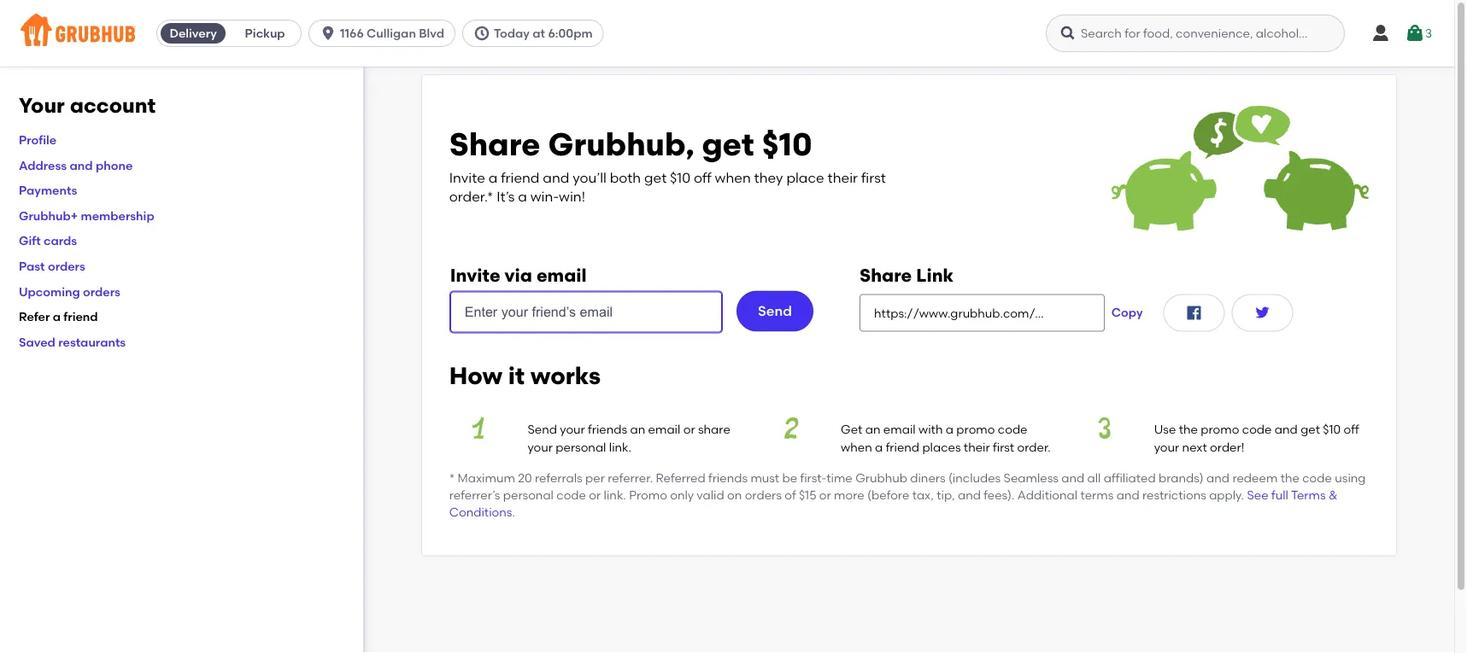 Task type: describe. For each thing, give the bounding box(es) containing it.
grubhub
[[856, 471, 908, 486]]

0 horizontal spatial or
[[589, 488, 601, 503]]

share grubhub and save image
[[1112, 103, 1369, 232]]

and left the all
[[1062, 471, 1085, 486]]

they
[[755, 169, 784, 186]]

0 horizontal spatial $10
[[670, 169, 691, 186]]

1166 culligan blvd
[[340, 26, 445, 41]]

proceed to checkout button
[[1274, 538, 1468, 569]]

affiliated
[[1104, 471, 1156, 486]]

past orders
[[19, 259, 85, 274]]

win!
[[559, 189, 586, 205]]

step 1 image
[[449, 418, 507, 439]]

Search for food, convenience, alcohol... search field
[[1046, 15, 1346, 52]]

copy button
[[1105, 294, 1150, 332]]

address
[[19, 158, 67, 173]]

today at 6:00pm
[[494, 26, 593, 41]]

and inside use the promo code and get $10 off your next order!
[[1275, 423, 1298, 437]]

an inside send your friends an email or share your personal link.
[[630, 423, 646, 437]]

get inside use the promo code and get $10 off your next order!
[[1301, 423, 1321, 437]]

upcoming orders
[[19, 284, 120, 299]]

first inside get an email with a promo code when a friend places their first order.
[[993, 440, 1015, 455]]

your account
[[19, 93, 156, 118]]

today
[[494, 26, 530, 41]]

refer a friend
[[19, 310, 98, 324]]

all
[[1088, 471, 1101, 486]]

1166 culligan blvd button
[[309, 20, 462, 47]]

order.
[[1018, 440, 1051, 455]]

it's
[[497, 189, 515, 205]]

upcoming orders link
[[19, 284, 120, 299]]

be
[[783, 471, 798, 486]]

address and phone link
[[19, 158, 133, 173]]

pickup
[[245, 26, 285, 41]]

personal inside send your friends an email or share your personal link.
[[556, 440, 606, 455]]

cards
[[44, 234, 77, 248]]

step 3 image
[[1076, 418, 1134, 439]]

on
[[728, 488, 742, 503]]

past
[[19, 259, 45, 274]]

refer a friend link
[[19, 310, 98, 324]]

or inside send your friends an email or share your personal link.
[[684, 423, 696, 437]]

(includes
[[949, 471, 1001, 486]]

saved restaurants link
[[19, 335, 126, 350]]

get an email with a promo code when a friend places their first order.
[[841, 423, 1051, 455]]

places
[[923, 440, 961, 455]]

1 vertical spatial friend
[[64, 310, 98, 324]]

promo
[[629, 488, 668, 503]]

use
[[1155, 423, 1177, 437]]

grubhub+ membership link
[[19, 209, 154, 223]]

upcoming
[[19, 284, 80, 299]]

a right it's
[[518, 189, 527, 205]]

diners
[[911, 471, 946, 486]]

referrals
[[535, 471, 583, 486]]

tax,
[[913, 488, 934, 503]]

promo inside get an email with a promo code when a friend places their first order.
[[957, 423, 995, 437]]

profile link
[[19, 133, 56, 147]]

apply.
[[1210, 488, 1245, 503]]

past orders link
[[19, 259, 85, 274]]

(before
[[868, 488, 910, 503]]

off inside use the promo code and get $10 off your next order!
[[1344, 423, 1360, 437]]

email for invite via email
[[537, 264, 587, 286]]

0 horizontal spatial get
[[645, 169, 667, 186]]

your
[[19, 93, 65, 118]]

$10 inside use the promo code and get $10 off your next order!
[[1324, 423, 1341, 437]]

share link
[[860, 264, 954, 286]]

must
[[751, 471, 780, 486]]

3 button
[[1405, 18, 1433, 49]]

their inside the share grubhub, get $10 invite a friend and you'll both get $10 off when they place their first order.* it's a win-win!
[[828, 169, 858, 186]]

per
[[586, 471, 605, 486]]

fees).
[[984, 488, 1015, 503]]

more
[[834, 488, 865, 503]]

how
[[449, 361, 503, 390]]

valid
[[697, 488, 725, 503]]

orders inside * maximum 20 referrals per referrer. referred friends must be first-time grubhub diners (includes seamless and all affiliated brands) and redeem the code using referrer's personal code or link. promo only valid on orders of $15 or more (before tax, tip, and fees). additional terms and restrictions apply.
[[745, 488, 782, 503]]

orders for upcoming orders
[[83, 284, 120, 299]]

6:00pm
[[548, 26, 593, 41]]

delivery button
[[157, 20, 229, 47]]

maximum
[[458, 471, 515, 486]]

send for send
[[758, 303, 792, 320]]

account
[[70, 93, 156, 118]]

referred
[[656, 471, 706, 486]]

payments link
[[19, 183, 77, 198]]

see full terms & conditions link
[[449, 488, 1338, 520]]

referrer's
[[449, 488, 500, 503]]

only
[[670, 488, 694, 503]]

off inside the share grubhub, get $10 invite a friend and you'll both get $10 off when they place their first order.* it's a win-win!
[[694, 169, 712, 186]]

share for grubhub,
[[449, 126, 541, 164]]

personal inside * maximum 20 referrals per referrer. referred friends must be first-time grubhub diners (includes seamless and all affiliated brands) and redeem the code using referrer's personal code or link. promo only valid on orders of $15 or more (before tax, tip, and fees). additional terms and restrictions apply.
[[503, 488, 554, 503]]

checkout
[[1393, 546, 1450, 561]]

grubhub+
[[19, 209, 78, 223]]

blvd
[[419, 26, 445, 41]]

payments
[[19, 183, 77, 198]]

first inside the share grubhub, get $10 invite a friend and you'll both get $10 off when they place their first order.* it's a win-win!
[[862, 169, 886, 186]]

1 horizontal spatial get
[[702, 126, 755, 164]]

svg image inside "3" button
[[1405, 23, 1426, 44]]

code up terms
[[1303, 471, 1333, 486]]

share for link
[[860, 264, 912, 286]]

order!
[[1211, 440, 1245, 455]]

membership
[[81, 209, 154, 223]]

restaurants
[[58, 335, 126, 350]]

promo inside use the promo code and get $10 off your next order!
[[1201, 423, 1240, 437]]

an inside get an email with a promo code when a friend places their first order.
[[866, 423, 881, 437]]

and down '(includes'
[[958, 488, 981, 503]]

gift cards
[[19, 234, 77, 248]]

send for send your friends an email or share your personal link.
[[528, 423, 557, 437]]

&
[[1329, 488, 1338, 503]]



Task type: locate. For each thing, give the bounding box(es) containing it.
0 vertical spatial personal
[[556, 440, 606, 455]]

get up terms
[[1301, 423, 1321, 437]]

their up '(includes'
[[964, 440, 991, 455]]

0 horizontal spatial when
[[715, 169, 751, 186]]

1 horizontal spatial email
[[648, 423, 681, 437]]

invite inside the share grubhub, get $10 invite a friend and you'll both get $10 off when they place their first order.* it's a win-win!
[[449, 169, 485, 186]]

0 horizontal spatial an
[[630, 423, 646, 437]]

link
[[917, 264, 954, 286]]

1 vertical spatial first
[[993, 440, 1015, 455]]

1 vertical spatial personal
[[503, 488, 554, 503]]

None text field
[[860, 294, 1105, 332]]

1 horizontal spatial the
[[1281, 471, 1300, 486]]

1 vertical spatial $10
[[670, 169, 691, 186]]

referrer.
[[608, 471, 653, 486]]

when inside the share grubhub, get $10 invite a friend and you'll both get $10 off when they place their first order.* it's a win-win!
[[715, 169, 751, 186]]

2 vertical spatial friend
[[886, 440, 920, 455]]

first
[[862, 169, 886, 186], [993, 440, 1015, 455]]

send button
[[737, 291, 814, 332]]

send inside button
[[758, 303, 792, 320]]

personal
[[556, 440, 606, 455], [503, 488, 554, 503]]

pickup button
[[229, 20, 301, 47]]

win-
[[531, 189, 559, 205]]

and up the redeem
[[1275, 423, 1298, 437]]

seamless
[[1004, 471, 1059, 486]]

at
[[533, 26, 545, 41]]

send your friends an email or share your personal link.
[[528, 423, 731, 455]]

the inside use the promo code and get $10 off your next order!
[[1179, 423, 1199, 437]]

1 vertical spatial orders
[[83, 284, 120, 299]]

code up order.
[[998, 423, 1028, 437]]

first-
[[801, 471, 827, 486]]

svg image
[[1253, 303, 1273, 323]]

redeem
[[1233, 471, 1278, 486]]

0 horizontal spatial personal
[[503, 488, 554, 503]]

email left 'share'
[[648, 423, 681, 437]]

1 vertical spatial get
[[645, 169, 667, 186]]

link. up the referrer.
[[609, 440, 632, 455]]

or left 'share'
[[684, 423, 696, 437]]

0 vertical spatial off
[[694, 169, 712, 186]]

1 horizontal spatial share
[[860, 264, 912, 286]]

1 horizontal spatial their
[[964, 440, 991, 455]]

or down per
[[589, 488, 601, 503]]

using
[[1336, 471, 1366, 486]]

your up "20"
[[528, 440, 553, 455]]

0 horizontal spatial your
[[528, 440, 553, 455]]

get right both
[[645, 169, 667, 186]]

next
[[1183, 440, 1208, 455]]

1 horizontal spatial friend
[[501, 169, 540, 186]]

and down 'affiliated'
[[1117, 488, 1140, 503]]

2 horizontal spatial friend
[[886, 440, 920, 455]]

2 horizontal spatial or
[[820, 488, 832, 503]]

0 horizontal spatial the
[[1179, 423, 1199, 437]]

promo up places
[[957, 423, 995, 437]]

time
[[827, 471, 853, 486]]

and
[[70, 158, 93, 173], [543, 169, 570, 186], [1275, 423, 1298, 437], [1062, 471, 1085, 486], [1207, 471, 1230, 486], [958, 488, 981, 503], [1117, 488, 1140, 503]]

orders down must
[[745, 488, 782, 503]]

2 vertical spatial $10
[[1324, 423, 1341, 437]]

0 vertical spatial get
[[702, 126, 755, 164]]

invite up order.*
[[449, 169, 485, 186]]

1 vertical spatial their
[[964, 440, 991, 455]]

culligan
[[367, 26, 416, 41]]

1 vertical spatial friends
[[709, 471, 748, 486]]

a up it's
[[489, 169, 498, 186]]

works
[[531, 361, 601, 390]]

0 vertical spatial the
[[1179, 423, 1199, 437]]

the up next
[[1179, 423, 1199, 437]]

friend inside get an email with a promo code when a friend places their first order.
[[886, 440, 920, 455]]

friend inside the share grubhub, get $10 invite a friend and you'll both get $10 off when they place their first order.* it's a win-win!
[[501, 169, 540, 186]]

friend down with
[[886, 440, 920, 455]]

orders up upcoming orders
[[48, 259, 85, 274]]

0 vertical spatial send
[[758, 303, 792, 320]]

0 horizontal spatial promo
[[957, 423, 995, 437]]

share inside the share grubhub, get $10 invite a friend and you'll both get $10 off when they place their first order.* it's a win-win!
[[449, 126, 541, 164]]

svg image inside 'today at 6:00pm' button
[[474, 25, 491, 42]]

order.*
[[449, 189, 494, 205]]

1 horizontal spatial or
[[684, 423, 696, 437]]

grubhub,
[[548, 126, 695, 164]]

send inside send your friends an email or share your personal link.
[[528, 423, 557, 437]]

you'll
[[573, 169, 607, 186]]

their right "place"
[[828, 169, 858, 186]]

and up apply.
[[1207, 471, 1230, 486]]

friends inside * maximum 20 referrals per referrer. referred friends must be first-time grubhub diners (includes seamless and all affiliated brands) and redeem the code using referrer's personal code or link. promo only valid on orders of $15 or more (before tax, tip, and fees). additional terms and restrictions apply.
[[709, 471, 748, 486]]

refer
[[19, 310, 50, 324]]

1 horizontal spatial $10
[[762, 126, 813, 164]]

1 vertical spatial when
[[841, 440, 873, 455]]

friends up per
[[588, 423, 628, 437]]

$15
[[799, 488, 817, 503]]

0 vertical spatial friends
[[588, 423, 628, 437]]

1 horizontal spatial first
[[993, 440, 1015, 455]]

with
[[919, 423, 943, 437]]

a up grubhub
[[875, 440, 883, 455]]

link.
[[609, 440, 632, 455], [604, 488, 626, 503]]

friends
[[588, 423, 628, 437], [709, 471, 748, 486]]

your inside use the promo code and get $10 off your next order!
[[1155, 440, 1180, 455]]

$10 up using
[[1324, 423, 1341, 437]]

get up they
[[702, 126, 755, 164]]

and up 'win-'
[[543, 169, 570, 186]]

1 horizontal spatial send
[[758, 303, 792, 320]]

code
[[998, 423, 1028, 437], [1243, 423, 1272, 437], [1303, 471, 1333, 486], [557, 488, 586, 503]]

saved restaurants
[[19, 335, 126, 350]]

share grubhub, get $10 invite a friend and you'll both get $10 off when they place their first order.* it's a win-win!
[[449, 126, 886, 205]]

2 horizontal spatial get
[[1301, 423, 1321, 437]]

code down referrals
[[557, 488, 586, 503]]

step 2 image
[[763, 418, 821, 439]]

use the promo code and get $10 off your next order!
[[1155, 423, 1360, 455]]

email left with
[[884, 423, 916, 437]]

1 vertical spatial link.
[[604, 488, 626, 503]]

1 vertical spatial off
[[1344, 423, 1360, 437]]

2 promo from the left
[[1201, 423, 1240, 437]]

grubhub+ membership
[[19, 209, 154, 223]]

and inside the share grubhub, get $10 invite a friend and you'll both get $10 off when they place their first order.* it's a win-win!
[[543, 169, 570, 186]]

2 horizontal spatial your
[[1155, 440, 1180, 455]]

1 vertical spatial invite
[[450, 264, 501, 286]]

email inside get an email with a promo code when a friend places their first order.
[[884, 423, 916, 437]]

1 vertical spatial share
[[860, 264, 912, 286]]

email right via
[[537, 264, 587, 286]]

copy
[[1112, 306, 1143, 320]]

first right "place"
[[862, 169, 886, 186]]

email for get an email with a promo code when a friend places their first order.
[[884, 423, 916, 437]]

2 horizontal spatial email
[[884, 423, 916, 437]]

promo up 'order!'
[[1201, 423, 1240, 437]]

proceed to checkout
[[1326, 546, 1450, 561]]

conditions
[[449, 506, 512, 520]]

the inside * maximum 20 referrals per referrer. referred friends must be first-time grubhub diners (includes seamless and all affiliated brands) and redeem the code using referrer's personal code or link. promo only valid on orders of $15 or more (before tax, tip, and fees). additional terms and restrictions apply.
[[1281, 471, 1300, 486]]

send
[[758, 303, 792, 320], [528, 423, 557, 437]]

phone
[[96, 158, 133, 173]]

1 vertical spatial send
[[528, 423, 557, 437]]

a
[[489, 169, 498, 186], [518, 189, 527, 205], [53, 310, 61, 324], [946, 423, 954, 437], [875, 440, 883, 455]]

0 vertical spatial $10
[[762, 126, 813, 164]]

0 horizontal spatial friend
[[64, 310, 98, 324]]

2 vertical spatial orders
[[745, 488, 782, 503]]

an up the referrer.
[[630, 423, 646, 437]]

your
[[560, 423, 585, 437], [528, 440, 553, 455], [1155, 440, 1180, 455]]

your up referrals
[[560, 423, 585, 437]]

1 horizontal spatial your
[[560, 423, 585, 437]]

personal down "20"
[[503, 488, 554, 503]]

when inside get an email with a promo code when a friend places their first order.
[[841, 440, 873, 455]]

0 horizontal spatial share
[[449, 126, 541, 164]]

0 horizontal spatial friends
[[588, 423, 628, 437]]

when down get
[[841, 440, 873, 455]]

0 vertical spatial orders
[[48, 259, 85, 274]]

svg image inside 1166 culligan blvd button
[[320, 25, 337, 42]]

their inside get an email with a promo code when a friend places their first order.
[[964, 440, 991, 455]]

1 promo from the left
[[957, 423, 995, 437]]

1 horizontal spatial an
[[866, 423, 881, 437]]

the
[[1179, 423, 1199, 437], [1281, 471, 1300, 486]]

1 horizontal spatial personal
[[556, 440, 606, 455]]

personal up per
[[556, 440, 606, 455]]

friends up on
[[709, 471, 748, 486]]

0 vertical spatial share
[[449, 126, 541, 164]]

when left they
[[715, 169, 751, 186]]

$10 up "place"
[[762, 126, 813, 164]]

and left phone
[[70, 158, 93, 173]]

0 vertical spatial when
[[715, 169, 751, 186]]

a right with
[[946, 423, 954, 437]]

friend up it's
[[501, 169, 540, 186]]

off up using
[[1344, 423, 1360, 437]]

code up 'order!'
[[1243, 423, 1272, 437]]

1 horizontal spatial promo
[[1201, 423, 1240, 437]]

2 horizontal spatial $10
[[1324, 423, 1341, 437]]

share left 'link'
[[860, 264, 912, 286]]

an right get
[[866, 423, 881, 437]]

your down use
[[1155, 440, 1180, 455]]

2 vertical spatial get
[[1301, 423, 1321, 437]]

link. down the referrer.
[[604, 488, 626, 503]]

terms
[[1292, 488, 1326, 503]]

0 vertical spatial their
[[828, 169, 858, 186]]

1 horizontal spatial off
[[1344, 423, 1360, 437]]

or right $15
[[820, 488, 832, 503]]

0 vertical spatial invite
[[449, 169, 485, 186]]

share
[[449, 126, 541, 164], [860, 264, 912, 286]]

link. inside send your friends an email or share your personal link.
[[609, 440, 632, 455]]

brands)
[[1159, 471, 1204, 486]]

0 horizontal spatial first
[[862, 169, 886, 186]]

0 horizontal spatial email
[[537, 264, 587, 286]]

main navigation navigation
[[0, 0, 1455, 67]]

0 vertical spatial friend
[[501, 169, 540, 186]]

svg image
[[1371, 23, 1392, 44], [1405, 23, 1426, 44], [320, 25, 337, 42], [474, 25, 491, 42], [1060, 25, 1077, 42], [1184, 303, 1205, 323]]

off
[[694, 169, 712, 186], [1344, 423, 1360, 437]]

via
[[505, 264, 532, 286]]

0 horizontal spatial send
[[528, 423, 557, 437]]

2 an from the left
[[866, 423, 881, 437]]

email inside send your friends an email or share your personal link.
[[648, 423, 681, 437]]

of
[[785, 488, 796, 503]]

saved
[[19, 335, 55, 350]]

invite left via
[[450, 264, 501, 286]]

1166
[[340, 26, 364, 41]]

code inside use the promo code and get $10 off your next order!
[[1243, 423, 1272, 437]]

0 horizontal spatial their
[[828, 169, 858, 186]]

link. inside * maximum 20 referrals per referrer. referred friends must be first-time grubhub diners (includes seamless and all affiliated brands) and redeem the code using referrer's personal code or link. promo only valid on orders of $15 or more (before tax, tip, and fees). additional terms and restrictions apply.
[[604, 488, 626, 503]]

20
[[518, 471, 532, 486]]

1 horizontal spatial friends
[[709, 471, 748, 486]]

first left order.
[[993, 440, 1015, 455]]

Enter your friend's email email field
[[450, 292, 722, 333]]

*
[[449, 471, 455, 486]]

both
[[610, 169, 641, 186]]

1 horizontal spatial when
[[841, 440, 873, 455]]

friend up saved restaurants
[[64, 310, 98, 324]]

0 vertical spatial first
[[862, 169, 886, 186]]

tip,
[[937, 488, 955, 503]]

orders for past orders
[[48, 259, 85, 274]]

restrictions
[[1143, 488, 1207, 503]]

delivery
[[170, 26, 217, 41]]

code inside get an email with a promo code when a friend places their first order.
[[998, 423, 1028, 437]]

today at 6:00pm button
[[462, 20, 611, 47]]

email
[[537, 264, 587, 286], [648, 423, 681, 437], [884, 423, 916, 437]]

0 vertical spatial link.
[[609, 440, 632, 455]]

$10 right both
[[670, 169, 691, 186]]

a right the refer
[[53, 310, 61, 324]]

friends inside send your friends an email or share your personal link.
[[588, 423, 628, 437]]

off left they
[[694, 169, 712, 186]]

orders
[[48, 259, 85, 274], [83, 284, 120, 299], [745, 488, 782, 503]]

1 vertical spatial the
[[1281, 471, 1300, 486]]

* maximum 20 referrals per referrer. referred friends must be first-time grubhub diners (includes seamless and all affiliated brands) and redeem the code using referrer's personal code or link. promo only valid on orders of $15 or more (before tax, tip, and fees). additional terms and restrictions apply.
[[449, 471, 1366, 503]]

3
[[1426, 26, 1433, 40]]

.
[[512, 506, 515, 520]]

0 horizontal spatial off
[[694, 169, 712, 186]]

address and phone
[[19, 158, 133, 173]]

the up full
[[1281, 471, 1300, 486]]

terms
[[1081, 488, 1114, 503]]

an
[[630, 423, 646, 437], [866, 423, 881, 437]]

1 an from the left
[[630, 423, 646, 437]]

profile
[[19, 133, 56, 147]]

orders up refer a friend
[[83, 284, 120, 299]]

share up it's
[[449, 126, 541, 164]]

additional
[[1018, 488, 1078, 503]]

see
[[1248, 488, 1269, 503]]



Task type: vqa. For each thing, say whether or not it's contained in the screenshot.
garlic,
no



